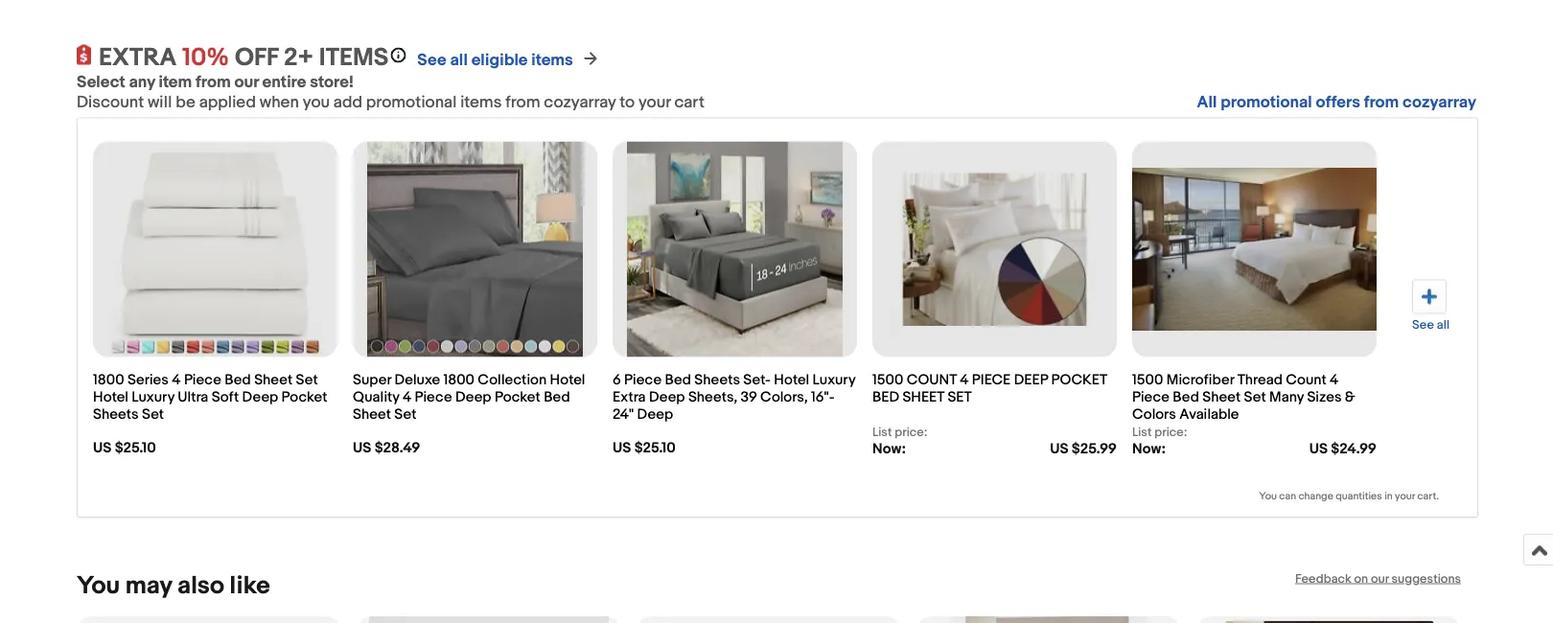 Task type: describe. For each thing, give the bounding box(es) containing it.
extra 10% off 2+ items
[[99, 43, 389, 73]]

like
[[230, 572, 270, 602]]

quality
[[353, 390, 400, 407]]

feedback on our suggestions
[[1296, 572, 1462, 587]]

sheet inside super deluxe 1800 collection hotel quality 4 piece deep pocket bed sheet set
[[353, 407, 391, 424]]

sheet
[[903, 390, 945, 407]]

count
[[907, 372, 957, 390]]

2 cozyarray from the left
[[1403, 93, 1477, 113]]

list price:
[[873, 426, 928, 441]]

16"-
[[812, 390, 835, 407]]

quantities
[[1336, 491, 1383, 503]]

sheet inside 1800 series 4 piece bed sheet set hotel luxury ultra soft deep pocket sheets set
[[254, 372, 293, 390]]

soft
[[212, 390, 239, 407]]

set-
[[744, 372, 771, 390]]

see all
[[1413, 319, 1450, 333]]

set inside super deluxe 1800 collection hotel quality 4 piece deep pocket bed sheet set
[[395, 407, 417, 424]]

6
[[613, 372, 621, 390]]

to
[[620, 93, 635, 113]]

bed inside "6 piece bed sheets set- hotel luxury extra deep sheets, 39 colors, 16"- 24" deep"
[[665, 372, 692, 390]]

item
[[159, 73, 192, 93]]

0 vertical spatial items
[[532, 51, 573, 71]]

pocket inside super deluxe 1800 collection hotel quality 4 piece deep pocket bed sheet set
[[495, 390, 541, 407]]

all promotional offers from cozyarray
[[1198, 93, 1477, 113]]

list inside 1500 microfiber thread count 4 piece bed sheet set many sizes & colors available list price:
[[1133, 426, 1152, 441]]

bed
[[873, 390, 900, 407]]

luxury inside "6 piece bed sheets set- hotel luxury extra deep sheets, 39 colors, 16"- 24" deep"
[[813, 372, 856, 390]]

1 price: from the left
[[895, 426, 928, 441]]

all for see all eligible items
[[450, 51, 468, 71]]

all
[[1198, 93, 1218, 113]]

us for super deluxe 1800 collection hotel quality 4 piece deep pocket bed sheet set
[[353, 440, 372, 458]]

applied
[[199, 93, 256, 113]]

pocket inside 1800 series 4 piece bed sheet set hotel luxury ultra soft deep pocket sheets set
[[282, 390, 328, 407]]

you
[[303, 93, 330, 113]]

your inside select any item from our entire store! discount will be applied when you add promotional items from cozyarray to your cart
[[639, 93, 671, 113]]

hotel inside super deluxe 1800 collection hotel quality 4 piece deep pocket bed sheet set
[[550, 372, 586, 390]]

see all eligible items link
[[418, 51, 573, 71]]

4 inside super deluxe 1800 collection hotel quality 4 piece deep pocket bed sheet set
[[403, 390, 412, 407]]

any
[[129, 73, 155, 93]]

see all link
[[1413, 280, 1450, 333]]

us $25.10 for 24"
[[613, 440, 676, 458]]

6 piece bed sheets set- hotel luxury extra deep sheets, 39 colors, 16"- 24" deep link
[[613, 363, 858, 426]]

cart
[[675, 93, 705, 113]]

bed inside 1500 microfiber thread count 4 piece bed sheet set many sizes & colors available list price:
[[1173, 390, 1200, 407]]

1500 microfiber thread count 4 piece bed sheet set many sizes & colors available link
[[1133, 363, 1377, 426]]

extra
[[99, 43, 177, 73]]

now: for 1500 count 4 piece deep pocket bed sheet set
[[873, 441, 906, 458]]

1800 inside 1800 series 4 piece bed sheet set hotel luxury ultra soft deep pocket sheets set
[[93, 372, 124, 390]]

us for 6 piece bed sheets set- hotel luxury extra deep sheets, 39 colors, 16"- 24" deep
[[613, 440, 631, 458]]

feedback
[[1296, 572, 1352, 587]]

available
[[1180, 407, 1240, 424]]

pocket
[[1052, 372, 1108, 390]]

piece inside 1800 series 4 piece bed sheet set hotel luxury ultra soft deep pocket sheets set
[[184, 372, 221, 390]]

suggestions
[[1392, 572, 1462, 587]]

$24.99
[[1332, 441, 1377, 458]]

39
[[741, 390, 758, 407]]

set inside 1500 microfiber thread count 4 piece bed sheet set many sizes & colors available list price:
[[1245, 390, 1267, 407]]

may
[[125, 572, 172, 602]]

6 piece bed sheets set- hotel luxury extra deep sheets, 39 colors, 16"- 24" deep
[[613, 372, 856, 424]]

1500 count 4 piece deep pocket bed sheet set
[[873, 372, 1108, 407]]

$25.10 for deep
[[635, 440, 676, 458]]

see all eligible items
[[418, 51, 573, 71]]

count
[[1287, 372, 1327, 390]]

many
[[1270, 390, 1305, 407]]

items
[[319, 43, 389, 73]]

eligible
[[472, 51, 528, 71]]

super
[[353, 372, 391, 390]]

colors,
[[761, 390, 808, 407]]

us for 1800 series 4 piece bed sheet set hotel luxury ultra soft deep pocket sheets set
[[93, 440, 112, 458]]

set
[[948, 390, 973, 407]]

1 horizontal spatial from
[[506, 93, 541, 113]]

our inside select any item from our entire store! discount will be applied when you add promotional items from cozyarray to your cart
[[235, 73, 259, 93]]

1800 inside super deluxe 1800 collection hotel quality 4 piece deep pocket bed sheet set
[[444, 372, 475, 390]]

you for you can change quantities in your cart.
[[1260, 491, 1278, 503]]

entire
[[262, 73, 306, 93]]

deluxe
[[395, 372, 440, 390]]

collection
[[478, 372, 547, 390]]

piece inside super deluxe 1800 collection hotel quality 4 piece deep pocket bed sheet set
[[415, 390, 452, 407]]

see for see all
[[1413, 319, 1435, 333]]

can
[[1280, 491, 1297, 503]]

super deluxe 1800 collection hotel quality 4 piece deep pocket bed sheet set link
[[353, 363, 598, 426]]

sheet inside 1500 microfiber thread count 4 piece bed sheet set many sizes & colors available list price:
[[1203, 390, 1242, 407]]

add
[[334, 93, 363, 113]]

4 inside 1500 count 4 piece deep pocket bed sheet set
[[960, 372, 969, 390]]

you may also like
[[77, 572, 270, 602]]

series
[[127, 372, 169, 390]]

$25.99
[[1072, 441, 1118, 458]]

4 inside 1500 microfiber thread count 4 piece bed sheet set many sizes & colors available list price:
[[1331, 372, 1339, 390]]

1 horizontal spatial your
[[1396, 491, 1416, 503]]



Task type: locate. For each thing, give the bounding box(es) containing it.
0 horizontal spatial price:
[[895, 426, 928, 441]]

1 vertical spatial all
[[1438, 319, 1450, 333]]

1 vertical spatial sheets
[[93, 407, 139, 424]]

from for all
[[1365, 93, 1400, 113]]

change
[[1299, 491, 1334, 503]]

now: down colors
[[1133, 441, 1166, 458]]

1500 count 4 piece deep pocket bed sheet set link
[[873, 363, 1118, 426]]

1800
[[93, 372, 124, 390], [444, 372, 475, 390]]

1 list from the left
[[873, 426, 893, 441]]

from for select
[[196, 73, 231, 93]]

1 horizontal spatial $25.10
[[635, 440, 676, 458]]

our left entire
[[235, 73, 259, 93]]

you for you may also like
[[77, 572, 120, 602]]

promotional right all
[[1221, 93, 1313, 113]]

hotel left 6
[[550, 372, 586, 390]]

you left can on the bottom right
[[1260, 491, 1278, 503]]

0 horizontal spatial pocket
[[282, 390, 328, 407]]

5 us from the left
[[1310, 441, 1329, 458]]

hotel
[[550, 372, 586, 390], [774, 372, 810, 390], [93, 390, 128, 407]]

set down series
[[142, 407, 164, 424]]

luxury left ultra
[[132, 390, 175, 407]]

4 left "piece"
[[960, 372, 969, 390]]

items right eligible
[[532, 51, 573, 71]]

deep right deluxe
[[456, 390, 492, 407]]

will
[[148, 93, 172, 113]]

luxury
[[813, 372, 856, 390], [132, 390, 175, 407]]

1 vertical spatial items
[[461, 93, 502, 113]]

piece left available
[[1133, 390, 1170, 407]]

1 $25.10 from the left
[[115, 440, 156, 458]]

1 vertical spatial you
[[77, 572, 120, 602]]

1 horizontal spatial all
[[1438, 319, 1450, 333]]

0 vertical spatial all
[[450, 51, 468, 71]]

1 horizontal spatial 1500
[[1133, 372, 1164, 390]]

1 us from the left
[[93, 440, 112, 458]]

cart.
[[1418, 491, 1440, 503]]

0 horizontal spatial luxury
[[132, 390, 175, 407]]

pocket
[[282, 390, 328, 407], [495, 390, 541, 407]]

piece right series
[[184, 372, 221, 390]]

in
[[1385, 491, 1393, 503]]

1 horizontal spatial our
[[1372, 572, 1390, 587]]

1 horizontal spatial promotional
[[1221, 93, 1313, 113]]

1 pocket from the left
[[282, 390, 328, 407]]

2 horizontal spatial from
[[1365, 93, 1400, 113]]

deep inside super deluxe 1800 collection hotel quality 4 piece deep pocket bed sheet set
[[456, 390, 492, 407]]

us $25.99
[[1051, 441, 1118, 458]]

2 horizontal spatial hotel
[[774, 372, 810, 390]]

from right be
[[196, 73, 231, 93]]

off
[[235, 43, 279, 73]]

1 horizontal spatial us $25.10
[[613, 440, 676, 458]]

2 promotional from the left
[[1221, 93, 1313, 113]]

bed
[[225, 372, 251, 390], [665, 372, 692, 390], [544, 390, 570, 407], [1173, 390, 1200, 407]]

be
[[176, 93, 196, 113]]

1 horizontal spatial see
[[1413, 319, 1435, 333]]

price: down sheet
[[895, 426, 928, 441]]

sizes
[[1308, 390, 1342, 407]]

us
[[93, 440, 112, 458], [353, 440, 372, 458], [613, 440, 631, 458], [1051, 441, 1069, 458], [1310, 441, 1329, 458]]

1 vertical spatial see
[[1413, 319, 1435, 333]]

1500 for 1500 count 4 piece deep pocket bed sheet set
[[873, 372, 904, 390]]

0 horizontal spatial list
[[873, 426, 893, 441]]

hotel inside "6 piece bed sheets set- hotel luxury extra deep sheets, 39 colors, 16"- 24" deep"
[[774, 372, 810, 390]]

0 horizontal spatial 1500
[[873, 372, 904, 390]]

1 horizontal spatial now:
[[1133, 441, 1166, 458]]

extra
[[613, 390, 646, 407]]

$25.10 down "extra"
[[635, 440, 676, 458]]

price: down colors
[[1155, 426, 1188, 441]]

10%
[[182, 43, 230, 73]]

2+
[[284, 43, 314, 73]]

us $25.10 down series
[[93, 440, 156, 458]]

0 horizontal spatial your
[[639, 93, 671, 113]]

set left super
[[296, 372, 318, 390]]

you left may
[[77, 572, 120, 602]]

deep inside 1800 series 4 piece bed sheet set hotel luxury ultra soft deep pocket sheets set
[[242, 390, 278, 407]]

us $25.10 down 24"
[[613, 440, 676, 458]]

set
[[296, 372, 318, 390], [1245, 390, 1267, 407], [142, 407, 164, 424], [395, 407, 417, 424]]

select any item from our entire store! discount will be applied when you add promotional items from cozyarray to your cart
[[77, 73, 705, 113]]

1 horizontal spatial price:
[[1155, 426, 1188, 441]]

1800 left series
[[93, 372, 124, 390]]

sheet
[[254, 372, 293, 390], [1203, 390, 1242, 407], [353, 407, 391, 424]]

0 vertical spatial sheets
[[695, 372, 741, 390]]

hotel left ultra
[[93, 390, 128, 407]]

2 us $25.10 from the left
[[613, 440, 676, 458]]

0 horizontal spatial sheet
[[254, 372, 293, 390]]

1500 left count on the right
[[873, 372, 904, 390]]

1 horizontal spatial list
[[1133, 426, 1152, 441]]

ultra
[[178, 390, 208, 407]]

price: inside 1500 microfiber thread count 4 piece bed sheet set many sizes & colors available list price:
[[1155, 426, 1188, 441]]

1500 up colors
[[1133, 372, 1164, 390]]

1 horizontal spatial sheets
[[695, 372, 741, 390]]

items down see all eligible items link
[[461, 93, 502, 113]]

0 vertical spatial you
[[1260, 491, 1278, 503]]

3 us from the left
[[613, 440, 631, 458]]

2 us from the left
[[353, 440, 372, 458]]

4 us from the left
[[1051, 441, 1069, 458]]

feedback on our suggestions link
[[1296, 572, 1462, 587]]

sheets down series
[[93, 407, 139, 424]]

$25.10 for set
[[115, 440, 156, 458]]

set left many
[[1245, 390, 1267, 407]]

0 horizontal spatial now:
[[873, 441, 906, 458]]

0 horizontal spatial cozyarray
[[544, 93, 616, 113]]

us $25.10 for sheets
[[93, 440, 156, 458]]

1 horizontal spatial luxury
[[813, 372, 856, 390]]

piece inside 1500 microfiber thread count 4 piece bed sheet set many sizes & colors available list price:
[[1133, 390, 1170, 407]]

1 horizontal spatial 1800
[[444, 372, 475, 390]]

1 1800 from the left
[[93, 372, 124, 390]]

us $28.49
[[353, 440, 421, 458]]

0 horizontal spatial $25.10
[[115, 440, 156, 458]]

select
[[77, 73, 125, 93]]

promotional
[[366, 93, 457, 113], [1221, 93, 1313, 113]]

&
[[1346, 390, 1356, 407]]

list down bed at the bottom right
[[873, 426, 893, 441]]

sheets left 39
[[695, 372, 741, 390]]

1800 right deluxe
[[444, 372, 475, 390]]

list
[[77, 602, 1477, 624]]

all promotional offers from cozyarray link
[[1198, 93, 1477, 113]]

set up "$28.49"
[[395, 407, 417, 424]]

4 right series
[[172, 372, 181, 390]]

4 left & at right bottom
[[1331, 372, 1339, 390]]

0 horizontal spatial items
[[461, 93, 502, 113]]

2 horizontal spatial sheet
[[1203, 390, 1242, 407]]

sheets inside 1800 series 4 piece bed sheet set hotel luxury ultra soft deep pocket sheets set
[[93, 407, 139, 424]]

piece right 6
[[625, 372, 662, 390]]

1 vertical spatial your
[[1396, 491, 1416, 503]]

items inside select any item from our entire store! discount will be applied when you add promotional items from cozyarray to your cart
[[461, 93, 502, 113]]

0 horizontal spatial from
[[196, 73, 231, 93]]

1 promotional from the left
[[366, 93, 457, 113]]

1 vertical spatial our
[[1372, 572, 1390, 587]]

piece inside "6 piece bed sheets set- hotel luxury extra deep sheets, 39 colors, 16"- 24" deep"
[[625, 372, 662, 390]]

2 pocket from the left
[[495, 390, 541, 407]]

$25.10
[[115, 440, 156, 458], [635, 440, 676, 458]]

1800 series 4 piece bed sheet set hotel luxury ultra soft deep pocket sheets set
[[93, 372, 328, 424]]

1 horizontal spatial you
[[1260, 491, 1278, 503]]

deep right "extra"
[[649, 390, 685, 407]]

our
[[235, 73, 259, 93], [1372, 572, 1390, 587]]

2 price: from the left
[[1155, 426, 1188, 441]]

0 horizontal spatial sheets
[[93, 407, 139, 424]]

$28.49
[[375, 440, 421, 458]]

your
[[639, 93, 671, 113], [1396, 491, 1416, 503]]

from down eligible
[[506, 93, 541, 113]]

1500 inside 1500 microfiber thread count 4 piece bed sheet set many sizes & colors available list price:
[[1133, 372, 1164, 390]]

4 right quality
[[403, 390, 412, 407]]

0 vertical spatial see
[[418, 51, 447, 71]]

list down colors
[[1133, 426, 1152, 441]]

1 horizontal spatial pocket
[[495, 390, 541, 407]]

$25.10 down series
[[115, 440, 156, 458]]

1 cozyarray from the left
[[544, 93, 616, 113]]

also
[[178, 572, 224, 602]]

2 $25.10 from the left
[[635, 440, 676, 458]]

deep right soft
[[242, 390, 278, 407]]

piece
[[973, 372, 1011, 390]]

super deluxe 1800 collection hotel quality 4 piece deep pocket bed sheet set
[[353, 372, 586, 424]]

now: down bed at the bottom right
[[873, 441, 906, 458]]

sheets inside "6 piece bed sheets set- hotel luxury extra deep sheets, 39 colors, 16"- 24" deep"
[[695, 372, 741, 390]]

now:
[[873, 441, 906, 458], [1133, 441, 1166, 458]]

microfiber
[[1167, 372, 1235, 390]]

all
[[450, 51, 468, 71], [1438, 319, 1450, 333]]

0 vertical spatial your
[[639, 93, 671, 113]]

1500 microfiber thread count 4 piece bed sheet set many sizes & colors available list price:
[[1133, 372, 1356, 441]]

from right offers
[[1365, 93, 1400, 113]]

1500
[[873, 372, 904, 390], [1133, 372, 1164, 390]]

1 1500 from the left
[[873, 372, 904, 390]]

1500 inside 1500 count 4 piece deep pocket bed sheet set
[[873, 372, 904, 390]]

cozyarray inside select any item from our entire store! discount will be applied when you add promotional items from cozyarray to your cart
[[544, 93, 616, 113]]

0 horizontal spatial promotional
[[366, 93, 457, 113]]

bed inside super deluxe 1800 collection hotel quality 4 piece deep pocket bed sheet set
[[544, 390, 570, 407]]

hotel inside 1800 series 4 piece bed sheet set hotel luxury ultra soft deep pocket sheets set
[[93, 390, 128, 407]]

bed inside 1800 series 4 piece bed sheet set hotel luxury ultra soft deep pocket sheets set
[[225, 372, 251, 390]]

items
[[532, 51, 573, 71], [461, 93, 502, 113]]

2 list from the left
[[1133, 426, 1152, 441]]

from
[[196, 73, 231, 93], [506, 93, 541, 113], [1365, 93, 1400, 113]]

1 horizontal spatial sheet
[[353, 407, 391, 424]]

now: for 1500 microfiber thread count 4 piece bed sheet set many sizes & colors available
[[1133, 441, 1166, 458]]

deep
[[1015, 372, 1049, 390]]

0 horizontal spatial our
[[235, 73, 259, 93]]

1 now: from the left
[[873, 441, 906, 458]]

deep right 24"
[[637, 407, 674, 424]]

0 horizontal spatial see
[[418, 51, 447, 71]]

hotel right "set-"
[[774, 372, 810, 390]]

0 horizontal spatial all
[[450, 51, 468, 71]]

on
[[1355, 572, 1369, 587]]

0 horizontal spatial us $25.10
[[93, 440, 156, 458]]

24"
[[613, 407, 634, 424]]

discount
[[77, 93, 144, 113]]

2 1800 from the left
[[444, 372, 475, 390]]

colors
[[1133, 407, 1177, 424]]

our right the on
[[1372, 572, 1390, 587]]

2 1500 from the left
[[1133, 372, 1164, 390]]

1800 series 4 piece bed sheet set hotel luxury ultra soft deep pocket sheets set link
[[93, 363, 338, 426]]

4
[[172, 372, 181, 390], [960, 372, 969, 390], [1331, 372, 1339, 390], [403, 390, 412, 407]]

you
[[1260, 491, 1278, 503], [77, 572, 120, 602]]

you can change quantities in your cart.
[[1260, 491, 1440, 503]]

2 now: from the left
[[1133, 441, 1166, 458]]

your right to
[[639, 93, 671, 113]]

4 inside 1800 series 4 piece bed sheet set hotel luxury ultra soft deep pocket sheets set
[[172, 372, 181, 390]]

cozyarray
[[544, 93, 616, 113], [1403, 93, 1477, 113]]

luxury inside 1800 series 4 piece bed sheet set hotel luxury ultra soft deep pocket sheets set
[[132, 390, 175, 407]]

see
[[418, 51, 447, 71], [1413, 319, 1435, 333]]

sheets,
[[689, 390, 738, 407]]

see for see all eligible items
[[418, 51, 447, 71]]

0 horizontal spatial 1800
[[93, 372, 124, 390]]

store!
[[310, 73, 354, 93]]

us $24.99
[[1310, 441, 1377, 458]]

0 horizontal spatial hotel
[[93, 390, 128, 407]]

1 us $25.10 from the left
[[93, 440, 156, 458]]

offers
[[1317, 93, 1361, 113]]

all for see all
[[1438, 319, 1450, 333]]

0 vertical spatial our
[[235, 73, 259, 93]]

when
[[260, 93, 299, 113]]

1 horizontal spatial cozyarray
[[1403, 93, 1477, 113]]

1 horizontal spatial items
[[532, 51, 573, 71]]

price:
[[895, 426, 928, 441], [1155, 426, 1188, 441]]

thread
[[1238, 372, 1283, 390]]

your right in
[[1396, 491, 1416, 503]]

luxury right colors,
[[813, 372, 856, 390]]

piece right quality
[[415, 390, 452, 407]]

0 horizontal spatial you
[[77, 572, 120, 602]]

promotional inside select any item from our entire store! discount will be applied when you add promotional items from cozyarray to your cart
[[366, 93, 457, 113]]

1 horizontal spatial hotel
[[550, 372, 586, 390]]

promotional right add
[[366, 93, 457, 113]]

1500 for 1500 microfiber thread count 4 piece bed sheet set many sizes & colors available list price:
[[1133, 372, 1164, 390]]



Task type: vqa. For each thing, say whether or not it's contained in the screenshot.


